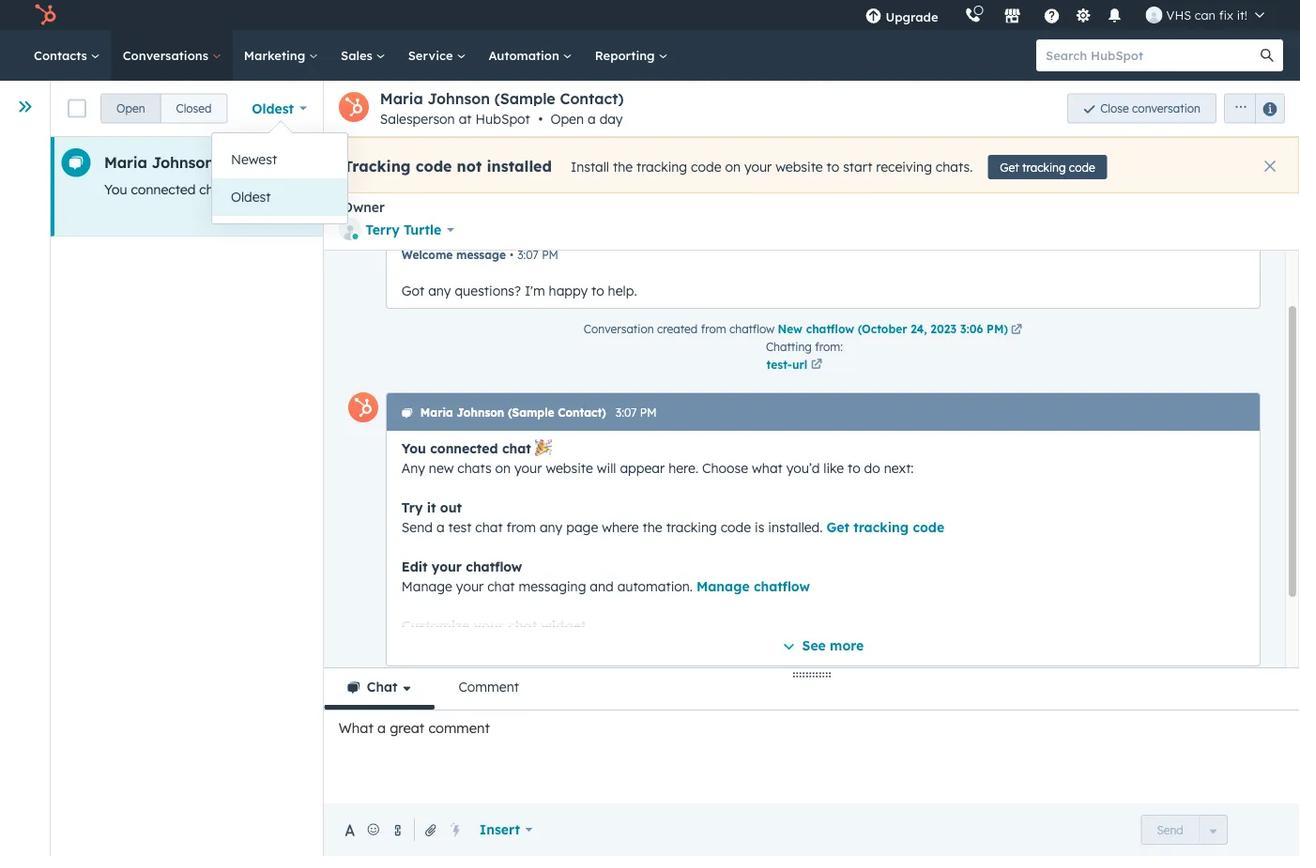 Task type: vqa. For each thing, say whether or not it's contained in the screenshot.
CONTACTS menu
no



Task type: locate. For each thing, give the bounding box(es) containing it.
do up get tracking code link
[[864, 460, 881, 476]]

contact) up day
[[560, 89, 624, 108]]

0 vertical spatial what
[[581, 181, 612, 198]]

2 vertical spatial maria
[[421, 406, 453, 420]]

tracking right chats.
[[1023, 160, 1066, 174]]

3:06
[[960, 322, 983, 336]]

0 vertical spatial next:
[[713, 181, 743, 198]]

0 horizontal spatial test
[[448, 519, 472, 535]]

0 horizontal spatial will
[[426, 181, 445, 198]]

page inside try it out send a test chat from any page where the tracking code is installed. get tracking code
[[566, 519, 598, 535]]

get right chats.
[[1000, 160, 1019, 174]]

chat inside 'edit your chatflow manage your chat messaging and automation. manage chatflow'
[[488, 578, 515, 594]]

choose
[[531, 181, 577, 198], [702, 460, 748, 476]]

hubspot image
[[34, 4, 56, 26]]

any inside try it out send a test chat from any page where the tracking code is installed. get tracking code
[[540, 519, 563, 535]]

on inside the you connected chat 🎉 any new chats on your website will appear here. choose what you'd like to do next:
[[495, 460, 511, 476]]

choose down "installed"
[[531, 181, 577, 198]]

from down receiving
[[910, 181, 939, 198]]

manage down edit
[[402, 578, 453, 594]]

here. up try it out send a test chat from any page where the tracking code is installed. get tracking code
[[669, 460, 699, 476]]

vhs can fix it! button
[[1135, 0, 1276, 30]]

0 vertical spatial here.
[[498, 181, 527, 198]]

website down 'tracking'
[[375, 181, 422, 198]]

it!
[[1237, 7, 1248, 23]]

1 vertical spatial where
[[602, 519, 639, 535]]

to left help.
[[592, 282, 604, 299]]

0 vertical spatial page
[[970, 181, 1002, 198]]

• right hubspot
[[539, 111, 543, 127]]

1 vertical spatial chats
[[458, 460, 492, 476]]

a
[[588, 111, 596, 127], [840, 181, 848, 198], [437, 519, 445, 535], [377, 720, 386, 737]]

website inside the you connected chat 🎉 any new chats on your website will appear here. choose what you'd like to do next:
[[546, 460, 593, 476]]

it up edit
[[427, 499, 436, 516]]

pm
[[542, 248, 559, 262], [640, 406, 657, 420]]

contact) inside maria johnson (sample contact) you connected chat any new chats on your website will appear here. choose what you'd like to do next:  try it out  send a test chat from any page where the tracking code is installed: https://app
[[284, 153, 348, 172]]

newest button
[[212, 141, 347, 178]]

customize down edit
[[402, 617, 470, 634]]

and right the messaging in the left bottom of the page
[[590, 578, 614, 594]]

get
[[1000, 160, 1019, 174], [827, 519, 850, 535]]

0 horizontal spatial any
[[428, 282, 451, 299]]

1 horizontal spatial 3:07
[[616, 406, 637, 420]]

chatflow up the from:
[[806, 322, 855, 336]]

0 horizontal spatial •
[[510, 248, 514, 262]]

1 vertical spatial appear
[[620, 460, 665, 476]]

like
[[653, 181, 673, 198], [824, 460, 844, 476]]

0 vertical spatial is
[[1158, 181, 1168, 198]]

0 vertical spatial any
[[943, 181, 966, 198]]

0 horizontal spatial get
[[827, 519, 850, 535]]

link opens in a new window image
[[1011, 322, 1023, 339], [1011, 324, 1023, 336], [811, 360, 822, 371]]

and left the style
[[528, 637, 551, 654]]

1 vertical spatial out
[[440, 499, 462, 516]]

1 vertical spatial you
[[402, 440, 426, 456]]

any inside the you connected chat 🎉 any new chats on your website will appear here. choose what you'd like to do next:
[[402, 460, 425, 476]]

website left start
[[776, 159, 823, 175]]

1 horizontal spatial you
[[402, 440, 426, 456]]

3:07 up i'm
[[518, 248, 539, 262]]

1 customize from the top
[[402, 617, 470, 634]]

1 horizontal spatial out
[[781, 181, 801, 198]]

0 vertical spatial it
[[769, 181, 777, 198]]

and inside 'edit your chatflow manage your chat messaging and automation. manage chatflow'
[[590, 578, 614, 594]]

1 horizontal spatial connected
[[430, 440, 498, 456]]

next: inside maria johnson (sample contact) you connected chat any new chats on your website will appear here. choose what you'd like to do next:  try it out  send a test chat from any page where the tracking code is installed: https://app
[[713, 181, 743, 198]]

connected down closed
[[131, 181, 196, 198]]

0 vertical spatial contact)
[[560, 89, 624, 108]]

0 horizontal spatial group
[[100, 93, 228, 123]]

team's
[[635, 696, 676, 713]]

open left closed button
[[116, 101, 145, 115]]

1 horizontal spatial and
[[590, 578, 614, 594]]

out
[[781, 181, 801, 198], [440, 499, 462, 516]]

any inside maria johnson (sample contact) you connected chat any new chats on your website will appear here. choose what you'd like to do next:  try it out  send a test chat from any page where the tracking code is installed: https://app
[[943, 181, 966, 198]]

the down get tracking code
[[1046, 181, 1066, 198]]

owner
[[343, 199, 385, 215]]

help button
[[1036, 0, 1068, 30]]

is left installed:
[[1158, 181, 1168, 198]]

0 vertical spatial where
[[1005, 181, 1042, 198]]

1 vertical spatial customize
[[402, 637, 466, 654]]

search image
[[1261, 49, 1274, 62]]

johnson for maria johnson (sample contact) salesperson at hubspot • open a day
[[428, 89, 490, 108]]

chat
[[199, 181, 227, 198], [879, 181, 906, 198], [502, 440, 531, 456], [475, 519, 503, 535], [488, 578, 515, 594], [508, 617, 537, 634], [635, 637, 663, 654], [445, 696, 473, 713]]

johnson inside maria johnson (sample contact) salesperson at hubspot • open a day
[[428, 89, 490, 108]]

next: down install the tracking code on your website to start receiving chats.
[[713, 181, 743, 198]]

1 vertical spatial contact)
[[284, 153, 348, 172]]

0 vertical spatial from
[[910, 181, 939, 198]]

next: up get tracking code link
[[884, 460, 914, 476]]

1 vertical spatial here.
[[669, 460, 699, 476]]

try
[[747, 181, 765, 198], [402, 499, 423, 516]]

• right message
[[510, 248, 514, 262]]

is left installed.
[[755, 519, 765, 535]]

contact)
[[560, 89, 624, 108], [284, 153, 348, 172], [558, 406, 606, 420]]

main content
[[51, 81, 1300, 856]]

0 vertical spatial and
[[590, 578, 614, 594]]

you'd inside the you connected chat 🎉 any new chats on your website will appear here. choose what you'd like to do next:
[[787, 460, 820, 476]]

2 vertical spatial any
[[540, 519, 563, 535]]

1 vertical spatial new
[[429, 460, 454, 476]]

Search HubSpot search field
[[1037, 39, 1267, 71]]

0 horizontal spatial where
[[602, 519, 639, 535]]

1 vertical spatial send
[[402, 519, 433, 535]]

terry turtle button
[[339, 216, 454, 244]]

list box
[[212, 133, 347, 223]]

0 vertical spatial any
[[231, 181, 254, 198]]

1 vertical spatial any
[[402, 460, 425, 476]]

customize
[[402, 617, 470, 634], [402, 637, 466, 654]]

got any questions? i'm happy to help.
[[402, 282, 637, 299]]

0 vertical spatial like
[[653, 181, 673, 198]]

settings link
[[1072, 5, 1095, 25]]

connected
[[131, 181, 196, 198], [430, 440, 498, 456]]

group down "conversations" at top left
[[100, 93, 228, 123]]

hubspot link
[[23, 4, 70, 26]]

to down install the tracking code on your website to start receiving chats.
[[677, 181, 690, 198]]

1 horizontal spatial is
[[1158, 181, 1168, 198]]

a inside maria johnson (sample contact) salesperson at hubspot • open a day
[[588, 111, 596, 127]]

great
[[390, 720, 425, 737]]

next: inside the you connected chat 🎉 any new chats on your website will appear here. choose what you'd like to do next:
[[884, 460, 914, 476]]

get right installed.
[[827, 519, 850, 535]]

choose inside maria johnson (sample contact) you connected chat any new chats on your website will appear here. choose what you'd like to do next:  try it out  send a test chat from any page where the tracking code is installed: https://app
[[531, 181, 577, 198]]

(sample inside maria johnson (sample contact) you connected chat any new chats on your website will appear here. choose what you'd like to do next:  try it out  send a test chat from any page where the tracking code is installed: https://app
[[219, 153, 280, 172]]

0 vertical spatial (sample
[[495, 89, 556, 108]]

where
[[1005, 181, 1042, 198], [602, 519, 639, 535]]

customize up up
[[402, 637, 466, 654]]

1 horizontal spatial choose
[[702, 460, 748, 476]]

0 horizontal spatial do
[[693, 181, 709, 198]]

page up 'edit your chatflow manage your chat messaging and automation. manage chatflow'
[[566, 519, 598, 535]]

chatflow
[[730, 322, 775, 336], [806, 322, 855, 336], [466, 558, 522, 575], [754, 578, 810, 594]]

from up the messaging in the left bottom of the page
[[507, 519, 536, 535]]

any up the messaging in the left bottom of the page
[[540, 519, 563, 535]]

chatflow up the messaging in the left bottom of the page
[[466, 558, 522, 575]]

appear inside the you connected chat 🎉 any new chats on your website will appear here. choose what you'd like to do next:
[[620, 460, 665, 476]]

2 customize from the top
[[402, 637, 466, 654]]

chats down newest button in the top left of the page
[[286, 181, 321, 198]]

availability.
[[679, 696, 749, 713]]

to left start
[[827, 159, 840, 175]]

try it out send a test chat from any page where the tracking code is installed. get tracking code
[[402, 499, 945, 535]]

Closed button
[[160, 93, 228, 123]]

here. down "installed"
[[498, 181, 527, 198]]

https://app
[[1230, 181, 1300, 198]]

0 horizontal spatial website
[[375, 181, 422, 198]]

and for messaging
[[590, 578, 614, 594]]

tracking code not installed alert
[[324, 137, 1300, 193]]

the inside maria johnson (sample contact) you connected chat any new chats on your website will appear here. choose what you'd like to do next:  try it out  send a test chat from any page where the tracking code is installed: https://app
[[1046, 181, 1066, 198]]

closed
[[176, 101, 212, 115]]

group
[[100, 93, 228, 123], [1217, 93, 1285, 123]]

maria johnson (sample contact) 3:07 pm
[[421, 406, 657, 420]]

what up installed.
[[752, 460, 783, 476]]

based
[[542, 696, 580, 713]]

1 vertical spatial johnson
[[152, 153, 214, 172]]

live chat from maria johnson (sample contact) with context you connected chat
any new chats on your website will appear here. choose what you'd like to do next:

try it out 
send a test chat from any page where the tracking code is installed: https://app.hubs row
[[51, 137, 1300, 237]]

do down install the tracking code on your website to start receiving chats.
[[693, 181, 709, 198]]

where down get tracking code
[[1005, 181, 1042, 198]]

page
[[970, 181, 1002, 198], [566, 519, 598, 535]]

to
[[827, 159, 840, 175], [677, 181, 690, 198], [592, 282, 604, 299], [848, 460, 861, 476]]

upgrade
[[886, 9, 939, 24]]

it inside maria johnson (sample contact) you connected chat any new chats on your website will appear here. choose what you'd like to do next:  try it out  send a test chat from any page where the tracking code is installed: https://app
[[769, 181, 777, 198]]

you inside the you connected chat 🎉 any new chats on your website will appear here. choose what you'd like to do next:
[[402, 440, 426, 456]]

1 vertical spatial get
[[827, 519, 850, 535]]

johnson for maria johnson (sample contact) 3:07 pm
[[457, 406, 505, 420]]

1 horizontal spatial try
[[747, 181, 765, 198]]

try inside maria johnson (sample contact) you connected chat any new chats on your website will appear here. choose what you'd like to do next:  try it out  send a test chat from any page where the tracking code is installed: https://app
[[747, 181, 765, 198]]

widget.
[[666, 637, 712, 654]]

send inside try it out send a test chat from any page where the tracking code is installed. get tracking code
[[402, 519, 433, 535]]

oldest down newest
[[231, 189, 271, 205]]

conversations link
[[111, 30, 233, 81]]

any down chats.
[[943, 181, 966, 198]]

2023
[[931, 322, 957, 336]]

the inside try it out send a test chat from any page where the tracking code is installed. get tracking code
[[643, 519, 663, 535]]

calling icon image
[[965, 7, 982, 24]]

any
[[943, 181, 966, 198], [428, 282, 451, 299], [540, 519, 563, 535]]

1 horizontal spatial group
[[1217, 93, 1285, 123]]

24,
[[911, 322, 927, 336]]

sales link
[[330, 30, 397, 81]]

installed:
[[1172, 181, 1226, 198]]

turtle
[[404, 222, 441, 238]]

website down 🎉
[[546, 460, 593, 476]]

(sample up 🎉
[[508, 406, 554, 420]]

manage
[[402, 578, 453, 594], [697, 578, 750, 594]]

0 horizontal spatial out
[[440, 499, 462, 516]]

contact) for maria johnson (sample contact) you connected chat any new chats on your website will appear here. choose what you'd like to do next:  try it out  send a test chat from any page where the tracking code is installed: https://app
[[284, 153, 348, 172]]

you'd up installed.
[[787, 460, 820, 476]]

0 horizontal spatial appear
[[449, 181, 494, 198]]

1 horizontal spatial do
[[864, 460, 881, 476]]

0 vertical spatial oldest
[[252, 100, 294, 116]]

try down install the tracking code on your website to start receiving chats.
[[747, 181, 765, 198]]

help image
[[1044, 8, 1061, 25]]

tracking down get tracking code
[[1070, 181, 1120, 198]]

conversations
[[123, 47, 212, 63]]

receiving
[[876, 159, 932, 175]]

1 vertical spatial oldest
[[231, 189, 271, 205]]

chats down maria johnson (sample contact) 3:07 pm
[[458, 460, 492, 476]]

try up edit
[[402, 499, 423, 516]]

website inside tracking code not installed alert
[[776, 159, 823, 175]]

1 horizontal spatial open
[[551, 111, 584, 127]]

pm up the you connected chat 🎉 any new chats on your website will appear here. choose what you'd like to do next:
[[640, 406, 657, 420]]

1 horizontal spatial manage
[[697, 578, 750, 594]]

0 vertical spatial send
[[805, 181, 836, 198]]

0 horizontal spatial try
[[402, 499, 423, 516]]

on inside tracking code not installed alert
[[725, 159, 741, 175]]

contact) inside maria johnson (sample contact) salesperson at hubspot • open a day
[[560, 89, 624, 108]]

new
[[258, 181, 283, 198], [429, 460, 454, 476]]

upgrade image
[[865, 8, 882, 25]]

comment
[[459, 679, 519, 695]]

3:07
[[518, 248, 539, 262], [616, 406, 637, 420]]

menu
[[852, 0, 1278, 30]]

1 horizontal spatial it
[[769, 181, 777, 198]]

oldest up newest button in the top left of the page
[[252, 100, 294, 116]]

and for color
[[528, 637, 551, 654]]

0 horizontal spatial open
[[116, 101, 145, 115]]

to inside maria johnson (sample contact) you connected chat any new chats on your website will appear here. choose what you'd like to do next:  try it out  send a test chat from any page where the tracking code is installed: https://app
[[677, 181, 690, 198]]

contact) up oldest button
[[284, 153, 348, 172]]

0 horizontal spatial here.
[[498, 181, 527, 198]]

0 horizontal spatial it
[[427, 499, 436, 516]]

page down chats.
[[970, 181, 1002, 198]]

a inside maria johnson (sample contact) you connected chat any new chats on your website will appear here. choose what you'd like to do next:  try it out  send a test chat from any page where the tracking code is installed: https://app
[[840, 181, 848, 198]]

do inside the you connected chat 🎉 any new chats on your website will appear here. choose what you'd like to do next:
[[864, 460, 881, 476]]

the left color
[[470, 637, 490, 654]]

2 horizontal spatial send
[[1157, 823, 1184, 837]]

it
[[769, 181, 777, 198], [427, 499, 436, 516]]

0 vertical spatial out
[[781, 181, 801, 198]]

the up automation. at bottom
[[643, 519, 663, 535]]

1 vertical spatial (sample
[[219, 153, 280, 172]]

maria
[[380, 89, 423, 108], [104, 153, 147, 172], [421, 406, 453, 420]]

send button
[[1141, 815, 1200, 845]]

from right created
[[701, 322, 726, 336]]

got
[[402, 282, 425, 299]]

1 vertical spatial test
[[448, 519, 472, 535]]

0 horizontal spatial choose
[[531, 181, 577, 198]]

0 vertical spatial chats
[[286, 181, 321, 198]]

0 vertical spatial •
[[539, 111, 543, 127]]

marketing
[[244, 47, 309, 63]]

set
[[402, 696, 422, 713]]

will down tracking code not installed
[[426, 181, 445, 198]]

0 horizontal spatial is
[[755, 519, 765, 535]]

chatflow left new on the top right of the page
[[730, 322, 775, 336]]

manage right automation. at bottom
[[697, 578, 750, 594]]

(sample for maria johnson (sample contact) 3:07 pm
[[508, 406, 554, 420]]

3:07 up the you connected chat 🎉 any new chats on your website will appear here. choose what you'd like to do next:
[[616, 406, 637, 420]]

1 horizontal spatial •
[[539, 111, 543, 127]]

and inside customize your chat widget customize the color and style of your chat widget.
[[528, 637, 551, 654]]

pm up i'm
[[542, 248, 559, 262]]

1 horizontal spatial test
[[852, 181, 875, 198]]

0 vertical spatial maria
[[380, 89, 423, 108]]

1 vertical spatial will
[[597, 460, 616, 476]]

1 vertical spatial page
[[566, 519, 598, 535]]

you'd down day
[[615, 181, 649, 198]]

link opens in a new window image inside new chatflow (october 24, 2023 3:06 pm) link
[[1011, 324, 1023, 336]]

0 horizontal spatial connected
[[131, 181, 196, 198]]

on inside maria johnson (sample contact) you connected chat any new chats on your website will appear here. choose what you'd like to do next:  try it out  send a test chat from any page where the tracking code is installed: https://app
[[324, 181, 340, 198]]

1 horizontal spatial here.
[[669, 460, 699, 476]]

newest
[[231, 151, 277, 168]]

on
[[725, 159, 741, 175], [324, 181, 340, 198], [495, 460, 511, 476], [584, 696, 600, 713]]

any right got
[[428, 282, 451, 299]]

service
[[408, 47, 457, 63]]

maria for maria johnson (sample contact) 3:07 pm
[[421, 406, 453, 420]]

0 vertical spatial website
[[776, 159, 823, 175]]

(sample for maria johnson (sample contact) salesperson at hubspot • open a day
[[495, 89, 556, 108]]

0 horizontal spatial manage
[[402, 578, 453, 594]]

menu item
[[952, 0, 955, 30]]

1 horizontal spatial will
[[597, 460, 616, 476]]

2 vertical spatial website
[[546, 460, 593, 476]]

johnson
[[428, 89, 490, 108], [152, 153, 214, 172], [457, 406, 505, 420]]

group down search button
[[1217, 93, 1285, 123]]

contact) up the you connected chat 🎉 any new chats on your website will appear here. choose what you'd like to do next:
[[558, 406, 606, 420]]

open inside maria johnson (sample contact) salesperson at hubspot • open a day
[[551, 111, 584, 127]]

0 horizontal spatial what
[[581, 181, 612, 198]]

johnson inside maria johnson (sample contact) you connected chat any new chats on your website will appear here. choose what you'd like to do next:  try it out  send a test chat from any page where the tracking code is installed: https://app
[[152, 153, 214, 172]]

0 vertical spatial appear
[[449, 181, 494, 198]]

0 horizontal spatial pm
[[542, 248, 559, 262]]

the right install
[[613, 159, 633, 175]]

the
[[613, 159, 633, 175], [1046, 181, 1066, 198], [643, 519, 663, 535], [470, 637, 490, 654]]

1 horizontal spatial appear
[[620, 460, 665, 476]]

it down install the tracking code on your website to start receiving chats.
[[769, 181, 777, 198]]

automation link
[[477, 30, 584, 81]]

what down install
[[581, 181, 612, 198]]

0 vertical spatial test
[[852, 181, 875, 198]]

maria inside maria johnson (sample contact) you connected chat any new chats on your website will appear here. choose what you'd like to do next:  try it out  send a test chat from any page where the tracking code is installed: https://app
[[104, 153, 147, 172]]

1 horizontal spatial get
[[1000, 160, 1019, 174]]

where up 'edit your chatflow manage your chat messaging and automation. manage chatflow'
[[602, 519, 639, 535]]

see more
[[802, 637, 864, 654]]

close image
[[1265, 161, 1276, 172]]

johnson for maria johnson (sample contact) you connected chat any new chats on your website will appear here. choose what you'd like to do next:  try it out  send a test chat from any page where the tracking code is installed: https://app
[[152, 153, 214, 172]]

will up try it out send a test chat from any page where the tracking code is installed. get tracking code
[[597, 460, 616, 476]]

maria inside maria johnson (sample contact) salesperson at hubspot • open a day
[[380, 89, 423, 108]]

from
[[910, 181, 939, 198], [701, 322, 726, 336], [507, 519, 536, 535]]

will
[[426, 181, 445, 198], [597, 460, 616, 476]]

vhs
[[1167, 7, 1192, 23]]

2 manage from the left
[[697, 578, 750, 594]]

test inside try it out send a test chat from any page where the tracking code is installed. get tracking code
[[448, 519, 472, 535]]

(sample inside maria johnson (sample contact) salesperson at hubspot • open a day
[[495, 89, 556, 108]]

0 horizontal spatial send
[[402, 519, 433, 535]]

reporting
[[595, 47, 659, 63]]

choose up try it out send a test chat from any page where the tracking code is installed. get tracking code
[[702, 460, 748, 476]]

appear
[[449, 181, 494, 198], [620, 460, 665, 476]]

2 vertical spatial johnson
[[457, 406, 505, 420]]

hubspot
[[476, 111, 530, 127]]

appear up try it out send a test chat from any page where the tracking code is installed. get tracking code
[[620, 460, 665, 476]]

appear inside maria johnson (sample contact) you connected chat any new chats on your website will appear here. choose what you'd like to do next:  try it out  send a test chat from any page where the tracking code is installed: https://app
[[449, 181, 494, 198]]

install
[[571, 159, 609, 175]]

chatting from:
[[766, 340, 843, 354]]

0 horizontal spatial and
[[528, 637, 551, 654]]

any inside maria johnson (sample contact) you connected chat any new chats on your website will appear here. choose what you'd like to do next:  try it out  send a test chat from any page where the tracking code is installed: https://app
[[231, 181, 254, 198]]

appear down not
[[449, 181, 494, 198]]

(sample up hubspot
[[495, 89, 556, 108]]

open left day
[[551, 111, 584, 127]]

your inside the you connected chat 🎉 any new chats on your website will appear here. choose what you'd like to do next:
[[515, 460, 542, 476]]

1 vertical spatial what
[[752, 460, 783, 476]]

code inside button
[[1069, 160, 1095, 174]]

connected left 🎉
[[430, 440, 498, 456]]

code inside maria johnson (sample contact) you connected chat any new chats on your website will appear here. choose what you'd like to do next:  try it out  send a test chat from any page where the tracking code is installed: https://app
[[1124, 181, 1155, 198]]

1 vertical spatial from
[[701, 322, 726, 336]]

0 vertical spatial will
[[426, 181, 445, 198]]

(sample up oldest button
[[219, 153, 280, 172]]

0 horizontal spatial any
[[231, 181, 254, 198]]

tracking inside button
[[1023, 160, 1066, 174]]

0 horizontal spatial you'd
[[615, 181, 649, 198]]

test inside maria johnson (sample contact) you connected chat any new chats on your website will appear here. choose what you'd like to do next:  try it out  send a test chat from any page where the tracking code is installed: https://app
[[852, 181, 875, 198]]

1 horizontal spatial website
[[546, 460, 593, 476]]

2 horizontal spatial from
[[910, 181, 939, 198]]

oldest inside button
[[231, 189, 271, 205]]

can
[[1195, 7, 1216, 23]]

to up get tracking code link
[[848, 460, 861, 476]]

1 horizontal spatial send
[[805, 181, 836, 198]]

0 vertical spatial do
[[693, 181, 709, 198]]

1 vertical spatial try
[[402, 499, 423, 516]]

1 group from the left
[[100, 93, 228, 123]]



Task type: describe. For each thing, give the bounding box(es) containing it.
at
[[459, 111, 472, 127]]

what
[[339, 720, 374, 737]]

your inside maria johnson (sample contact) you connected chat any new chats on your website will appear here. choose what you'd like to do next:  try it out  send a test chat from any page where the tracking code is installed: https://app
[[343, 181, 371, 198]]

out inside maria johnson (sample contact) you connected chat any new chats on your website will appear here. choose what you'd like to do next:  try it out  send a test chat from any page where the tracking code is installed: https://app
[[781, 181, 801, 198]]

tracking inside maria johnson (sample contact) you connected chat any new chats on your website will appear here. choose what you'd like to do next:  try it out  send a test chat from any page where the tracking code is installed: https://app
[[1070, 181, 1120, 198]]

widget
[[541, 617, 586, 634]]

like inside maria johnson (sample contact) you connected chat any new chats on your website will appear here. choose what you'd like to do next:  try it out  send a test chat from any page where the tracking code is installed: https://app
[[653, 181, 673, 198]]

new chatflow (october 24, 2023 3:06 pm) link
[[778, 322, 1025, 339]]

(sample for maria johnson (sample contact) you connected chat any new chats on your website will appear here. choose what you'd like to do next:  try it out  send a test chat from any page where the tracking code is installed: https://app
[[219, 153, 280, 172]]

installed
[[487, 157, 552, 176]]

manage chatflow link
[[697, 578, 810, 594]]

i'm
[[525, 282, 545, 299]]

🎉
[[535, 440, 548, 456]]

chatflow down installed.
[[754, 578, 810, 594]]

test-url link
[[766, 355, 843, 374]]

the inside customize your chat widget customize the color and style of your chat widget.
[[470, 637, 490, 654]]

website inside maria johnson (sample contact) you connected chat any new chats on your website will appear here. choose what you'd like to do next:  try it out  send a test chat from any page where the tracking code is installed: https://app
[[375, 181, 422, 198]]

close conversation button
[[1068, 93, 1217, 123]]

what inside the you connected chat 🎉 any new chats on your website will appear here. choose what you'd like to do next:
[[752, 460, 783, 476]]

2 group from the left
[[1217, 93, 1285, 123]]

your inside tracking code not installed alert
[[745, 159, 772, 175]]

try inside try it out send a test chat from any page where the tracking code is installed. get tracking code
[[402, 499, 423, 516]]

to inside the you connected chat 🎉 any new chats on your website will appear here. choose what you'd like to do next:
[[848, 460, 861, 476]]

choose inside the you connected chat 🎉 any new chats on your website will appear here. choose what you'd like to do next:
[[702, 460, 748, 476]]

• inside maria johnson (sample contact) salesperson at hubspot • open a day
[[539, 111, 543, 127]]

it inside try it out send a test chat from any page where the tracking code is installed. get tracking code
[[427, 499, 436, 516]]

what inside maria johnson (sample contact) you connected chat any new chats on your website will appear here. choose what you'd like to do next:  try it out  send a test chat from any page where the tracking code is installed: https://app
[[581, 181, 612, 198]]

chats.
[[936, 159, 973, 175]]

menu containing vhs can fix it!
[[852, 0, 1278, 30]]

open inside button
[[116, 101, 145, 115]]

a inside try it out send a test chat from any page where the tracking code is installed. get tracking code
[[437, 519, 445, 535]]

chats inside the you connected chat 🎉 any new chats on your website will appear here. choose what you'd like to do next:
[[458, 460, 492, 476]]

messaging
[[519, 578, 586, 594]]

tracking code not installed
[[344, 157, 552, 176]]

marketplaces image
[[1004, 8, 1021, 25]]

automation
[[489, 47, 563, 63]]

new inside maria johnson (sample contact) you connected chat any new chats on your website will appear here. choose what you'd like to do next:  try it out  send a test chat from any page where the tracking code is installed: https://app
[[258, 181, 283, 198]]

send inside button
[[1157, 823, 1184, 837]]

set up chat behaviour based on your team's availability.
[[402, 696, 753, 713]]

see
[[802, 637, 826, 654]]

automation.
[[618, 578, 693, 594]]

1 vertical spatial pm
[[640, 406, 657, 420]]

not
[[457, 157, 482, 176]]

close conversation
[[1101, 101, 1201, 115]]

maria for maria johnson (sample contact) salesperson at hubspot • open a day
[[380, 89, 423, 108]]

created
[[657, 322, 698, 336]]

Open button
[[100, 93, 161, 123]]

is inside maria johnson (sample contact) you connected chat any new chats on your website will appear here. choose what you'd like to do next:  try it out  send a test chat from any page where the tracking code is installed: https://app
[[1158, 181, 1168, 198]]

will inside maria johnson (sample contact) you connected chat any new chats on your website will appear here. choose what you'd like to do next:  try it out  send a test chat from any page where the tracking code is installed: https://app
[[426, 181, 445, 198]]

0 vertical spatial 3:07
[[518, 248, 539, 262]]

get tracking code link
[[827, 519, 945, 535]]

oldest button
[[240, 90, 319, 127]]

install the tracking code on your website to start receiving chats.
[[571, 159, 973, 175]]

1 horizontal spatial from
[[701, 322, 726, 336]]

welcome message • 3:07 pm
[[402, 248, 559, 262]]

where inside try it out send a test chat from any page where the tracking code is installed. get tracking code
[[602, 519, 639, 535]]

insert button
[[467, 811, 545, 849]]

close
[[1101, 101, 1129, 115]]

connected inside the you connected chat 🎉 any new chats on your website will appear here. choose what you'd like to do next:
[[430, 440, 498, 456]]

chat inside try it out send a test chat from any page where the tracking code is installed. get tracking code
[[475, 519, 503, 535]]

contact) for maria johnson (sample contact) salesperson at hubspot • open a day
[[560, 89, 624, 108]]

page inside maria johnson (sample contact) you connected chat any new chats on your website will appear here. choose what you'd like to do next:  try it out  send a test chat from any page where the tracking code is installed: https://app
[[970, 181, 1002, 198]]

oldest button
[[212, 178, 347, 216]]

insert
[[480, 822, 520, 838]]

terry turtle
[[366, 222, 441, 238]]

notifications button
[[1099, 0, 1131, 30]]

terry
[[366, 222, 400, 238]]

questions?
[[455, 282, 521, 299]]

terry turtle image
[[1146, 7, 1163, 23]]

maria for maria johnson (sample contact) you connected chat any new chats on your website will appear here. choose what you'd like to do next:  try it out  send a test chat from any page where the tracking code is installed: https://app
[[104, 153, 147, 172]]

help.
[[608, 282, 637, 299]]

comment button
[[435, 669, 543, 710]]

new chatflow (october 24, 2023 3:06 pm)
[[778, 322, 1008, 336]]

customize your chat widget customize the color and style of your chat widget.
[[402, 617, 715, 654]]

from inside maria johnson (sample contact) you connected chat any new chats on your website will appear here. choose what you'd like to do next:  try it out  send a test chat from any page where the tracking code is installed: https://app
[[910, 181, 939, 198]]

to inside tracking code not installed alert
[[827, 159, 840, 175]]

tracking right install
[[637, 159, 687, 175]]

contacts link
[[23, 30, 111, 81]]

edit
[[402, 558, 428, 575]]

sales
[[341, 47, 376, 63]]

edit your chatflow manage your chat messaging and automation. manage chatflow
[[402, 558, 810, 594]]

test-url
[[767, 358, 808, 372]]

settings image
[[1075, 8, 1092, 25]]

search button
[[1252, 39, 1284, 71]]

tracking up automation. at bottom
[[666, 519, 717, 535]]

up
[[426, 696, 442, 713]]

do inside maria johnson (sample contact) you connected chat any new chats on your website will appear here. choose what you'd like to do next:  try it out  send a test chat from any page where the tracking code is installed: https://app
[[693, 181, 709, 198]]

new inside the you connected chat 🎉 any new chats on your website will appear here. choose what you'd like to do next:
[[429, 460, 454, 476]]

link opens in a new window image inside test-url link
[[811, 360, 822, 371]]

service link
[[397, 30, 477, 81]]

what a great comment
[[339, 720, 490, 737]]

installed.
[[768, 519, 823, 535]]

1 vertical spatial 3:07
[[616, 406, 637, 420]]

here. inside maria johnson (sample contact) you connected chat any new chats on your website will appear here. choose what you'd like to do next:  try it out  send a test chat from any page where the tracking code is installed: https://app
[[498, 181, 527, 198]]

new
[[778, 322, 803, 336]]

chat inside the you connected chat 🎉 any new chats on your website will appear here. choose what you'd like to do next:
[[502, 440, 531, 456]]

list box containing newest
[[212, 133, 347, 223]]

conversation
[[1132, 101, 1201, 115]]

the inside tracking code not installed alert
[[613, 159, 633, 175]]

like inside the you connected chat 🎉 any new chats on your website will appear here. choose what you'd like to do next:
[[824, 460, 844, 476]]

group containing open
[[100, 93, 228, 123]]

salesperson
[[380, 111, 455, 127]]

get tracking code
[[1000, 160, 1095, 174]]

main content containing maria johnson (sample contact)
[[51, 81, 1300, 856]]

1 manage from the left
[[402, 578, 453, 594]]

will inside the you connected chat 🎉 any new chats on your website will appear here. choose what you'd like to do next:
[[597, 460, 616, 476]]

link opens in a new window image
[[811, 357, 822, 374]]

pm)
[[987, 322, 1008, 336]]

more
[[830, 637, 864, 654]]

where inside maria johnson (sample contact) you connected chat any new chats on your website will appear here. choose what you'd like to do next:  try it out  send a test chat from any page where the tracking code is installed: https://app
[[1005, 181, 1042, 198]]

out inside try it out send a test chat from any page where the tracking code is installed. get tracking code
[[440, 499, 462, 516]]

chatting
[[766, 340, 812, 354]]

notifications image
[[1107, 8, 1124, 25]]

oldest inside popup button
[[252, 100, 294, 116]]

calling icon button
[[957, 3, 989, 27]]

conversation
[[584, 322, 654, 336]]

you connected chat 🎉 any new chats on your website will appear here. choose what you'd like to do next:
[[402, 440, 914, 476]]

see more button
[[783, 634, 864, 658]]

fix
[[1219, 7, 1234, 23]]

maria johnson (sample contact) you connected chat any new chats on your website will appear here. choose what you'd like to do next:  try it out  send a test chat from any page where the tracking code is installed: https://app
[[104, 153, 1300, 198]]

message
[[456, 248, 506, 262]]

conversation created from chatflow
[[584, 322, 778, 336]]

contacts
[[34, 47, 91, 63]]

connected inside maria johnson (sample contact) you connected chat any new chats on your website will appear here. choose what you'd like to do next:  try it out  send a test chat from any page where the tracking code is installed: https://app
[[131, 181, 196, 198]]

style
[[555, 637, 584, 654]]

is inside try it out send a test chat from any page where the tracking code is installed. get tracking code
[[755, 519, 765, 535]]

send inside maria johnson (sample contact) you connected chat any new chats on your website will appear here. choose what you'd like to do next:  try it out  send a test chat from any page where the tracking code is installed: https://app
[[805, 181, 836, 198]]

vhs can fix it!
[[1167, 7, 1248, 23]]

maria johnson (sample contact) salesperson at hubspot • open a day
[[380, 89, 624, 127]]

here. inside the you connected chat 🎉 any new chats on your website will appear here. choose what you'd like to do next:
[[669, 460, 699, 476]]

from inside try it out send a test chat from any page where the tracking code is installed. get tracking code
[[507, 519, 536, 535]]

chats inside maria johnson (sample contact) you connected chat any new chats on your website will appear here. choose what you'd like to do next:  try it out  send a test chat from any page where the tracking code is installed: https://app
[[286, 181, 321, 198]]

start
[[843, 159, 873, 175]]

get inside button
[[1000, 160, 1019, 174]]

(october
[[858, 322, 908, 336]]

contact) for maria johnson (sample contact) 3:07 pm
[[558, 406, 606, 420]]

you inside maria johnson (sample contact) you connected chat any new chats on your website will appear here. choose what you'd like to do next:  try it out  send a test chat from any page where the tracking code is installed: https://app
[[104, 181, 127, 198]]

chat button
[[324, 669, 435, 710]]

get tracking code button
[[988, 155, 1108, 179]]

1 vertical spatial •
[[510, 248, 514, 262]]

color
[[493, 637, 524, 654]]

day
[[600, 111, 623, 127]]

marketplaces button
[[993, 0, 1032, 30]]

tracking right installed.
[[854, 519, 909, 535]]

get inside try it out send a test chat from any page where the tracking code is installed. get tracking code
[[827, 519, 850, 535]]

send group
[[1141, 815, 1228, 845]]

behaviour
[[476, 696, 538, 713]]

you'd inside maria johnson (sample contact) you connected chat any new chats on your website will appear here. choose what you'd like to do next:  try it out  send a test chat from any page where the tracking code is installed: https://app
[[615, 181, 649, 198]]



